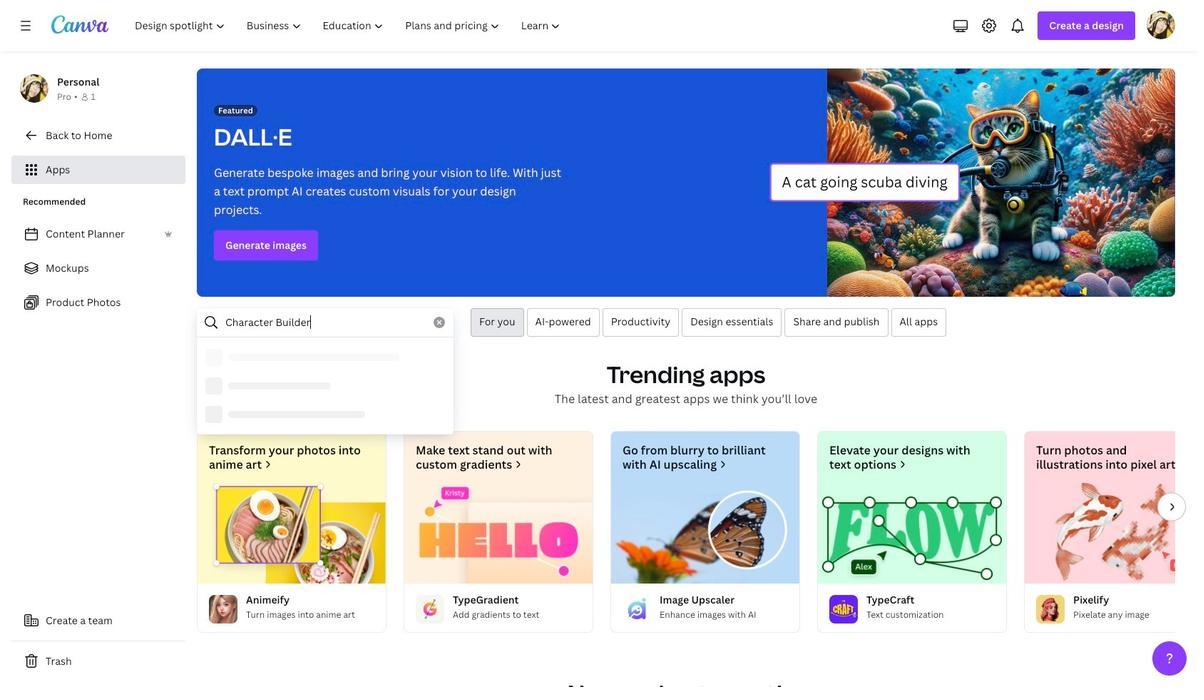 Task type: describe. For each thing, give the bounding box(es) containing it.
1 vertical spatial image upscaler image
[[623, 595, 651, 624]]

0 vertical spatial animeify image
[[198, 483, 386, 584]]

1 vertical spatial typegradient image
[[416, 595, 444, 624]]

an image with a cursor next to a text box containing the prompt "a cat going scuba diving" to generate an image. the generated image of a cat doing scuba diving is behind the text box. image
[[770, 68, 1176, 297]]

typecraft image
[[830, 595, 858, 624]]

typecraft image
[[818, 483, 1007, 584]]

0 vertical spatial image upscaler image
[[611, 483, 800, 584]]



Task type: locate. For each thing, give the bounding box(es) containing it.
0 vertical spatial typegradient image
[[405, 483, 593, 584]]

stephanie aranda image
[[1147, 11, 1176, 39]]

1 vertical spatial animeify image
[[209, 595, 238, 624]]

image upscaler image
[[611, 483, 800, 584], [623, 595, 651, 624]]

typegradient image
[[405, 483, 593, 584], [416, 595, 444, 624]]

top level navigation element
[[126, 11, 573, 40]]

animeify image
[[198, 483, 386, 584], [209, 595, 238, 624]]

pixelify image
[[1025, 483, 1199, 584]]

list
[[11, 220, 186, 317]]

pixelify image
[[1037, 595, 1065, 624]]

Input field to search for apps search field
[[225, 309, 425, 336]]



Task type: vqa. For each thing, say whether or not it's contained in the screenshot.
Get your custom stickers delivered to your doorstep with free standard shipping.'s Get
no



